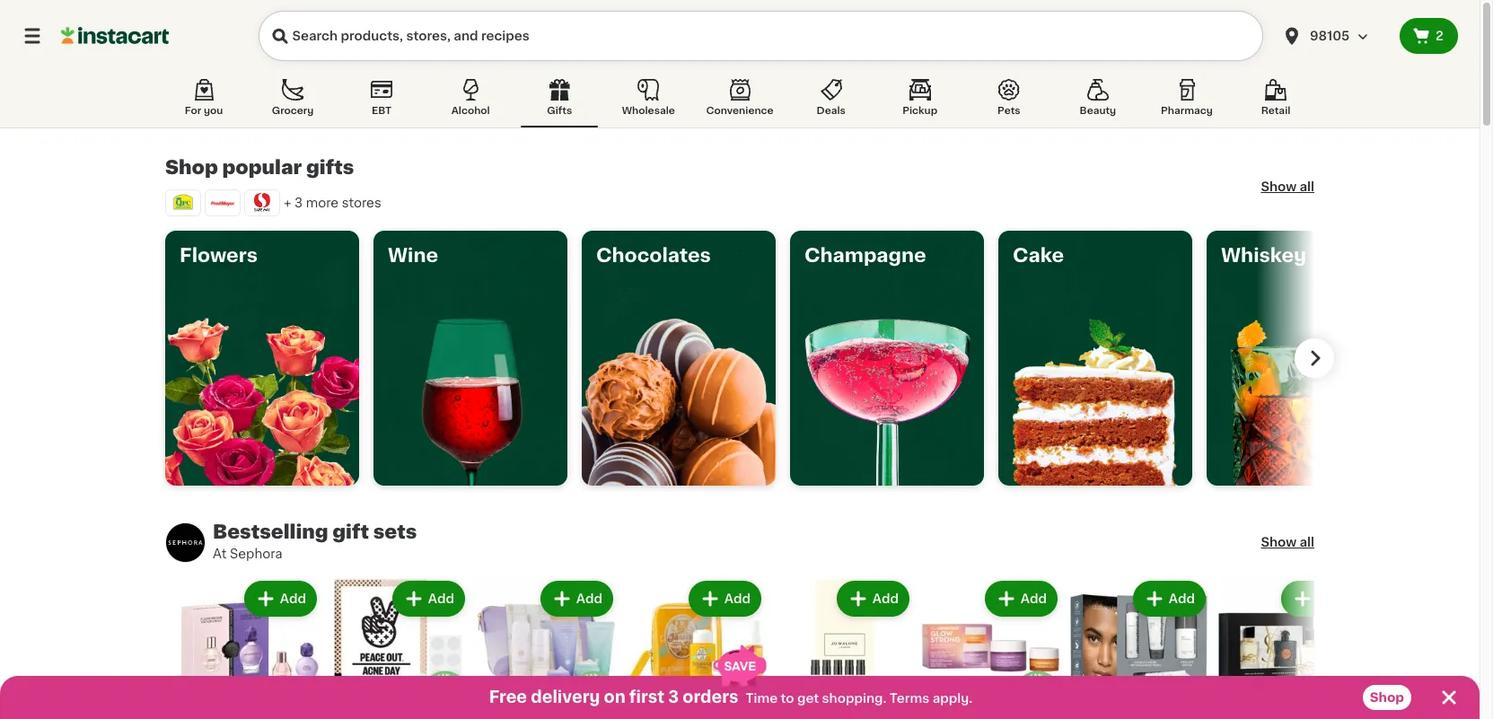 Task type: describe. For each thing, give the bounding box(es) containing it.
1 product group from the left
[[180, 578, 321, 720]]

whiskey link
[[1207, 231, 1401, 486]]

bestselling gift sets at sephora
[[213, 523, 417, 561]]

4 product group from the left
[[624, 578, 765, 720]]

6 add from the left
[[1021, 593, 1047, 605]]

2 button
[[1400, 18, 1459, 54]]

beauty
[[1080, 106, 1117, 116]]

grocery button
[[254, 75, 332, 128]]

+
[[284, 197, 292, 209]]

3 inside tab panel
[[295, 197, 303, 209]]

wine
[[388, 246, 438, 265]]

alcohol
[[452, 106, 490, 116]]

all for show all link corresponding to tile list cards carousel element
[[1300, 181, 1315, 193]]

pickup button
[[882, 75, 959, 128]]

show for show all link corresponding to tile list cards carousel element
[[1262, 181, 1297, 193]]

gift
[[333, 523, 369, 542]]

for you
[[185, 106, 223, 116]]

for you button
[[165, 75, 243, 128]]

retail button
[[1238, 75, 1315, 128]]

convenience
[[706, 106, 774, 116]]

ebt button
[[343, 75, 421, 128]]

gifts button
[[521, 75, 599, 128]]

on
[[604, 690, 626, 706]]

3 product group from the left
[[476, 578, 617, 720]]

show for item carousel region's show all link
[[1262, 536, 1297, 549]]

2
[[1436, 30, 1444, 42]]

5 product group from the left
[[773, 578, 914, 720]]

chocolates link
[[582, 231, 776, 486]]

wine link
[[374, 231, 568, 486]]

first
[[630, 690, 665, 706]]

delivery
[[531, 690, 600, 706]]

wholesale button
[[610, 75, 687, 128]]

shop button
[[1363, 685, 1412, 711]]

shop categories tab list
[[165, 75, 1315, 128]]

terms
[[890, 693, 930, 705]]

shopping.
[[822, 693, 887, 705]]

next image
[[1302, 347, 1324, 369]]

gifts
[[306, 158, 354, 177]]

3 add button from the left
[[542, 583, 612, 615]]

98105
[[1311, 30, 1350, 42]]

Search field
[[259, 11, 1264, 61]]

sets
[[374, 523, 417, 542]]

grocery
[[272, 106, 314, 116]]

close image
[[1439, 687, 1461, 709]]

more
[[306, 197, 339, 209]]

qfc logo image
[[170, 190, 197, 216]]

flowers link
[[165, 231, 359, 486]]

to
[[781, 693, 795, 705]]

deals
[[817, 106, 846, 116]]

1 add from the left
[[280, 593, 306, 605]]

deals button
[[793, 75, 870, 128]]

cake
[[1013, 246, 1065, 265]]

free
[[489, 690, 527, 706]]

gifts
[[547, 106, 572, 116]]

6 product group from the left
[[921, 578, 1062, 720]]

popular
[[222, 158, 302, 177]]

show all link for tile list cards carousel element
[[1262, 178, 1315, 196]]



Task type: locate. For each thing, give the bounding box(es) containing it.
get
[[798, 693, 819, 705]]

stores
[[342, 197, 382, 209]]

flowers
[[180, 246, 258, 265]]

3 right first
[[669, 690, 679, 706]]

orders
[[683, 690, 739, 706]]

3 right +
[[295, 197, 303, 209]]

1 horizontal spatial shop
[[1371, 692, 1405, 704]]

shop up "qfc logo"
[[165, 158, 218, 177]]

1 show all from the top
[[1262, 181, 1315, 193]]

convenience button
[[699, 75, 781, 128]]

7 product group from the left
[[1069, 578, 1210, 720]]

pickup
[[903, 106, 938, 116]]

product group
[[180, 578, 321, 720], [328, 578, 469, 720], [476, 578, 617, 720], [624, 578, 765, 720], [773, 578, 914, 720], [921, 578, 1062, 720], [1069, 578, 1210, 720], [1217, 578, 1358, 720]]

cake link
[[999, 231, 1193, 486]]

sephora image
[[165, 522, 206, 563]]

0 vertical spatial 3
[[295, 197, 303, 209]]

shop inside button
[[1371, 692, 1405, 704]]

safeway logo image
[[249, 190, 276, 216]]

8 add from the left
[[1318, 593, 1344, 605]]

instacart image
[[61, 25, 169, 47]]

98105 button
[[1271, 11, 1400, 61], [1282, 11, 1390, 61]]

shop inside tab panel
[[165, 158, 218, 177]]

2 add from the left
[[428, 593, 455, 605]]

pets button
[[971, 75, 1048, 128]]

0 vertical spatial show all
[[1262, 181, 1315, 193]]

0 vertical spatial show all link
[[1262, 178, 1315, 196]]

shop
[[165, 158, 218, 177], [1371, 692, 1405, 704]]

1 vertical spatial all
[[1300, 536, 1315, 549]]

pets
[[998, 106, 1021, 116]]

for
[[185, 106, 201, 116]]

0 vertical spatial shop
[[165, 158, 218, 177]]

show all for show all link corresponding to tile list cards carousel element
[[1262, 181, 1315, 193]]

2 show all link from the top
[[1262, 534, 1315, 552]]

champagne link
[[791, 231, 985, 486]]

5 add button from the left
[[839, 583, 908, 615]]

1 98105 button from the left
[[1271, 11, 1400, 61]]

sephora
[[230, 548, 283, 561]]

2 show all from the top
[[1262, 536, 1315, 549]]

pharmacy
[[1162, 106, 1213, 116]]

apply.
[[933, 693, 973, 705]]

time
[[746, 693, 778, 705]]

show all
[[1262, 181, 1315, 193], [1262, 536, 1315, 549]]

1 vertical spatial 3
[[669, 690, 679, 706]]

shop for shop
[[1371, 692, 1405, 704]]

shop left close icon
[[1371, 692, 1405, 704]]

item carousel region
[[145, 578, 1358, 720]]

1 add button from the left
[[246, 583, 315, 615]]

1 all from the top
[[1300, 181, 1315, 193]]

0 vertical spatial show
[[1262, 181, 1297, 193]]

1 vertical spatial show
[[1262, 536, 1297, 549]]

4 add button from the left
[[691, 583, 760, 615]]

6 add button from the left
[[987, 583, 1056, 615]]

tab panel containing shop popular gifts
[[145, 157, 1409, 720]]

3 add from the left
[[577, 593, 603, 605]]

wholesale
[[622, 106, 675, 116]]

8 add button from the left
[[1283, 583, 1353, 615]]

fred meyer logo image
[[209, 190, 236, 216]]

tile list cards carousel element
[[158, 224, 1409, 493]]

alcohol button
[[432, 75, 510, 128]]

+ 3 more stores
[[284, 197, 382, 209]]

1 horizontal spatial 3
[[669, 690, 679, 706]]

add
[[280, 593, 306, 605], [428, 593, 455, 605], [577, 593, 603, 605], [725, 593, 751, 605], [873, 593, 899, 605], [1021, 593, 1047, 605], [1169, 593, 1196, 605], [1318, 593, 1344, 605]]

add button
[[246, 583, 315, 615], [394, 583, 464, 615], [542, 583, 612, 615], [691, 583, 760, 615], [839, 583, 908, 615], [987, 583, 1056, 615], [1135, 583, 1205, 615], [1283, 583, 1353, 615]]

1 vertical spatial show all link
[[1262, 534, 1315, 552]]

4 add from the left
[[725, 593, 751, 605]]

pharmacy button
[[1149, 75, 1226, 128]]

beauty button
[[1060, 75, 1137, 128]]

champagne
[[805, 246, 927, 265]]

shop popular gifts
[[165, 158, 354, 177]]

free delivery on first 3 orders time to get shopping. terms apply.
[[489, 690, 973, 706]]

save image
[[714, 645, 767, 687]]

1 show from the top
[[1262, 181, 1297, 193]]

0 horizontal spatial 3
[[295, 197, 303, 209]]

7 add from the left
[[1169, 593, 1196, 605]]

2 all from the top
[[1300, 536, 1315, 549]]

2 98105 button from the left
[[1282, 11, 1390, 61]]

ebt
[[372, 106, 392, 116]]

None search field
[[259, 11, 1264, 61]]

+ 3 more stores link
[[165, 184, 382, 216]]

shop for shop popular gifts
[[165, 158, 218, 177]]

show all link for item carousel region
[[1262, 534, 1315, 552]]

1 vertical spatial shop
[[1371, 692, 1405, 704]]

2 add button from the left
[[394, 583, 464, 615]]

chocolates
[[596, 246, 711, 265]]

8 product group from the left
[[1217, 578, 1358, 720]]

0 horizontal spatial shop
[[165, 158, 218, 177]]

2 product group from the left
[[328, 578, 469, 720]]

show all for item carousel region's show all link
[[1262, 536, 1315, 549]]

whiskey
[[1222, 246, 1307, 265]]

at
[[213, 548, 227, 561]]

all for item carousel region's show all link
[[1300, 536, 1315, 549]]

0 vertical spatial all
[[1300, 181, 1315, 193]]

7 add button from the left
[[1135, 583, 1205, 615]]

show all link
[[1262, 178, 1315, 196], [1262, 534, 1315, 552]]

bestselling
[[213, 523, 328, 542]]

1 vertical spatial show all
[[1262, 536, 1315, 549]]

5 add from the left
[[873, 593, 899, 605]]

3
[[295, 197, 303, 209], [669, 690, 679, 706]]

tab panel
[[145, 157, 1409, 720]]

2 show from the top
[[1262, 536, 1297, 549]]

show
[[1262, 181, 1297, 193], [1262, 536, 1297, 549]]

you
[[204, 106, 223, 116]]

retail
[[1262, 106, 1291, 116]]

all
[[1300, 181, 1315, 193], [1300, 536, 1315, 549]]

1 show all link from the top
[[1262, 178, 1315, 196]]



Task type: vqa. For each thing, say whether or not it's contained in the screenshot.
delivery
yes



